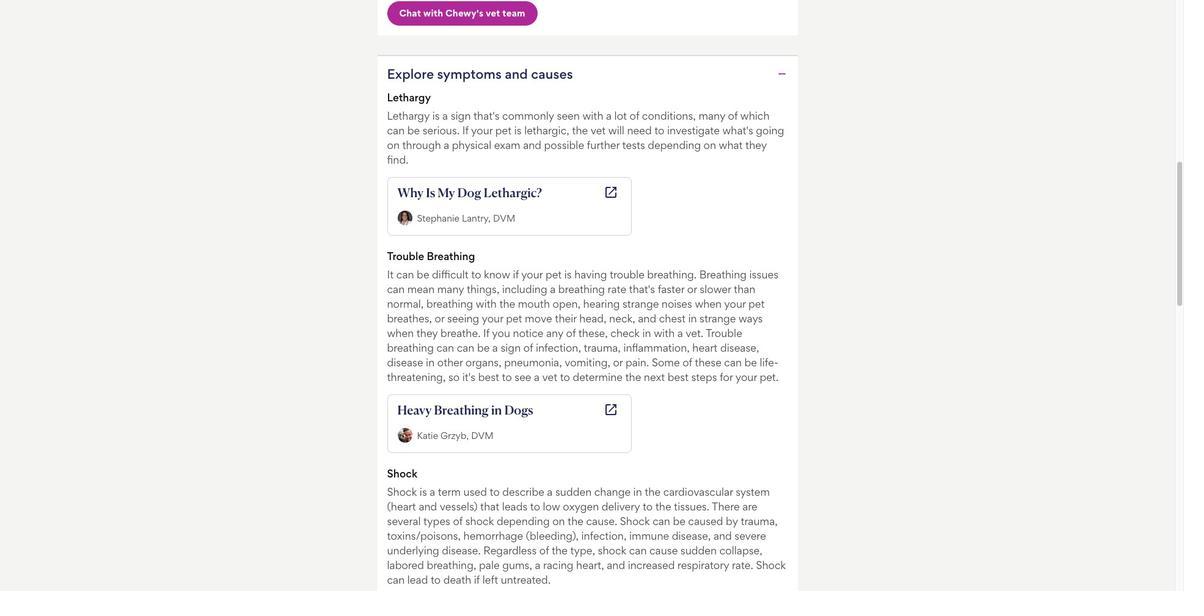 Task type: vqa. For each thing, say whether or not it's contained in the screenshot.
including
yes



Task type: describe. For each thing, give the bounding box(es) containing it.
breathe.
[[441, 327, 481, 340]]

a down you
[[493, 342, 498, 354]]

can down it at the left of page
[[387, 283, 405, 296]]

infection, inside shock shock is a term used to describe a sudden change in the cardiovascular system (heart and vessels) that leads to low oxygen delivery to the tissues. there are several types of shock depending on the cause.   shock can be caused by trauma, toxins/poisons, hemorrhage (bleeding), infection, immune disease, and severe underlying disease. regardless of the type, shock can cause sudden collapse, labored breathing, pale gums, a racing heart, and increased respiratory rate. shock can lead to death if left untreated.
[[582, 530, 627, 543]]

pneumonia,
[[504, 356, 562, 369]]

difficult
[[432, 268, 469, 281]]

threatening,
[[387, 371, 446, 384]]

through
[[402, 139, 441, 152]]

your inside lethargy lethargy is a sign that's commonly seen with a lot of conditions, many of which can be serious. if your pet is lethargic, the vet will need to investigate what's going on through a physical exam and possible further tests depending on what they find.
[[471, 124, 493, 137]]

1 horizontal spatial trouble
[[706, 327, 743, 340]]

regardless
[[484, 545, 537, 557]]

pet up you
[[506, 312, 522, 325]]

disease, inside "trouble breathing it can be difficult to know if your pet is having trouble breathing. breathing issues can mean many things, including a breathing rate that's faster or slower than normal, breathing with the mouth open, hearing strange noises when your pet breathes, or seeing your pet move their head, neck, and chest in strange ways when they breathe.   if you notice any of these, check in with a vet. trouble breathing can can be a sign of infection, trauma, inflammation, heart disease, disease in other organs, pneumonia, vomiting, or pain. some of these can be life- threatening, so it's best to see a vet to determine the next best steps for your pet."
[[721, 342, 759, 354]]

to left low
[[530, 501, 540, 513]]

having
[[575, 268, 607, 281]]

vet.
[[686, 327, 704, 340]]

1 best from the left
[[478, 371, 499, 384]]

trauma, inside "trouble breathing it can be difficult to know if your pet is having trouble breathing. breathing issues can mean many things, including a breathing rate that's faster or slower than normal, breathing with the mouth open, hearing strange noises when your pet breathes, or seeing your pet move their head, neck, and chest in strange ways when they breathe.   if you notice any of these, check in with a vet. trouble breathing can can be a sign of infection, trauma, inflammation, heart disease, disease in other organs, pneumonia, vomiting, or pain. some of these can be life- threatening, so it's best to see a vet to determine the next best steps for your pet."
[[584, 342, 621, 354]]

many inside lethargy lethargy is a sign that's commonly seen with a lot of conditions, many of which can be serious. if your pet is lethargic, the vet will need to investigate what's going on through a physical exam and possible further tests depending on what they find.
[[699, 109, 726, 122]]

0 horizontal spatial strange
[[623, 298, 659, 310]]

that's inside "trouble breathing it can be difficult to know if your pet is having trouble breathing. breathing issues can mean many things, including a breathing rate that's faster or slower than normal, breathing with the mouth open, hearing strange noises when your pet breathes, or seeing your pet move their head, neck, and chest in strange ways when they breathe.   if you notice any of these, check in with a vet. trouble breathing can can be a sign of infection, trauma, inflammation, heart disease, disease in other organs, pneumonia, vomiting, or pain. some of these can be life- threatening, so it's best to see a vet to determine the next best steps for your pet."
[[629, 283, 655, 296]]

can down breathe.
[[457, 342, 475, 354]]

change
[[595, 486, 631, 499]]

breathing.
[[647, 268, 697, 281]]

check
[[611, 327, 640, 340]]

trauma, inside shock shock is a term used to describe a sudden change in the cardiovascular system (heart and vessels) that leads to low oxygen delivery to the tissues. there are several types of shock depending on the cause.   shock can be caused by trauma, toxins/poisons, hemorrhage (bleeding), infection, immune disease, and severe underlying disease. regardless of the type, shock can cause sudden collapse, labored breathing, pale gums, a racing heart, and increased respiratory rate. shock can lead to death if left untreated.
[[741, 515, 778, 528]]

going
[[756, 124, 784, 137]]

trouble
[[610, 268, 645, 281]]

for
[[720, 371, 733, 384]]

depending inside lethargy lethargy is a sign that's commonly seen with a lot of conditions, many of which can be serious. if your pet is lethargic, the vet will need to investigate what's going on through a physical exam and possible further tests depending on what they find.
[[648, 139, 701, 152]]

what
[[719, 139, 743, 152]]

stephanie
[[417, 213, 460, 224]]

respiratory
[[678, 559, 729, 572]]

heart
[[693, 342, 718, 354]]

1 horizontal spatial or
[[613, 356, 623, 369]]

faster
[[658, 283, 685, 296]]

be up mean
[[417, 268, 429, 281]]

2 lethargy from the top
[[387, 109, 430, 122]]

2 best from the left
[[668, 371, 689, 384]]

chat with chewy's vet team button
[[387, 1, 538, 26]]

and up types
[[419, 501, 437, 513]]

causes
[[531, 66, 573, 82]]

conditions,
[[642, 109, 696, 122]]

tissues.
[[674, 501, 710, 513]]

on inside shock shock is a term used to describe a sudden change in the cardiovascular system (heart and vessels) that leads to low oxygen delivery to the tissues. there are several types of shock depending on the cause.   shock can be caused by trauma, toxins/poisons, hemorrhage (bleeding), infection, immune disease, and severe underlying disease. regardless of the type, shock can cause sudden collapse, labored breathing, pale gums, a racing heart, and increased respiratory rate. shock can lead to death if left untreated.
[[553, 515, 565, 528]]

a left term
[[430, 486, 435, 499]]

a up untreated.
[[535, 559, 541, 572]]

be inside lethargy lethargy is a sign that's commonly seen with a lot of conditions, many of which can be serious. if your pet is lethargic, the vet will need to investigate what's going on through a physical exam and possible further tests depending on what they find.
[[408, 124, 420, 137]]

inflammation,
[[624, 342, 690, 354]]

can up other
[[437, 342, 454, 354]]

vet inside lethargy lethargy is a sign that's commonly seen with a lot of conditions, many of which can be serious. if your pet is lethargic, the vet will need to investigate what's going on through a physical exam and possible further tests depending on what they find.
[[591, 124, 606, 137]]

1 lethargy from the top
[[387, 91, 431, 104]]

vessels)
[[440, 501, 478, 513]]

heavy
[[398, 403, 432, 418]]

katie grzyb, dvm
[[417, 430, 494, 442]]

katie
[[417, 430, 438, 442]]

next
[[644, 371, 665, 384]]

with up inflammation,
[[654, 327, 675, 340]]

the up racing
[[552, 545, 568, 557]]

0 vertical spatial shock
[[466, 515, 494, 528]]

a up serious.
[[443, 109, 448, 122]]

they inside lethargy lethargy is a sign that's commonly seen with a lot of conditions, many of which can be serious. if your pet is lethargic, the vet will need to investigate what's going on through a physical exam and possible further tests depending on what they find.
[[746, 139, 767, 152]]

is inside shock shock is a term used to describe a sudden change in the cardiovascular system (heart and vessels) that leads to low oxygen delivery to the tissues. there are several types of shock depending on the cause.   shock can be caused by trauma, toxins/poisons, hemorrhage (bleeding), infection, immune disease, and severe underlying disease. regardless of the type, shock can cause sudden collapse, labored breathing, pale gums, a racing heart, and increased respiratory rate. shock can lead to death if left untreated.
[[420, 486, 427, 499]]

left
[[483, 574, 498, 587]]

they inside "trouble breathing it can be difficult to know if your pet is having trouble breathing. breathing issues can mean many things, including a breathing rate that's faster or slower than normal, breathing with the mouth open, hearing strange noises when your pet breathes, or seeing your pet move their head, neck, and chest in strange ways when they breathe.   if you notice any of these, check in with a vet. trouble breathing can can be a sign of infection, trauma, inflammation, heart disease, disease in other organs, pneumonia, vomiting, or pain. some of these can be life- threatening, so it's best to see a vet to determine the next best steps for your pet."
[[417, 327, 438, 340]]

of left these
[[683, 356, 692, 369]]

can down immune
[[629, 545, 647, 557]]

racing
[[543, 559, 574, 572]]

if inside lethargy lethargy is a sign that's commonly seen with a lot of conditions, many of which can be serious. if your pet is lethargic, the vet will need to investigate what's going on through a physical exam and possible further tests depending on what they find.
[[463, 124, 469, 137]]

leads
[[502, 501, 528, 513]]

shock shock is a term used to describe a sudden change in the cardiovascular system (heart and vessels) that leads to low oxygen delivery to the tissues. there are several types of shock depending on the cause.   shock can be caused by trauma, toxins/poisons, hemorrhage (bleeding), infection, immune disease, and severe underlying disease. regardless of the type, shock can cause sudden collapse, labored breathing, pale gums, a racing heart, and increased respiratory rate. shock can lead to death if left untreated.
[[387, 468, 786, 587]]

1 vertical spatial or
[[435, 312, 445, 325]]

to right lead
[[431, 574, 441, 587]]

gums,
[[502, 559, 532, 572]]

a left 'lot'
[[606, 109, 612, 122]]

2 vertical spatial breathing
[[387, 342, 434, 354]]

of down vessels)
[[453, 515, 463, 528]]

these,
[[579, 327, 608, 340]]

to up 'things,'
[[471, 268, 481, 281]]

possible
[[544, 139, 584, 152]]

breathes,
[[387, 312, 432, 325]]

need
[[627, 124, 652, 137]]

ways
[[739, 312, 763, 325]]

is up serious.
[[433, 109, 440, 122]]

delivery
[[602, 501, 640, 513]]

immune
[[630, 530, 669, 543]]

of down '(bleeding),'
[[540, 545, 549, 557]]

my
[[438, 185, 455, 200]]

can inside lethargy lethargy is a sign that's commonly seen with a lot of conditions, many of which can be serious. if your pet is lethargic, the vet will need to investigate what's going on through a physical exam and possible further tests depending on what they find.
[[387, 124, 405, 137]]

determine
[[573, 371, 623, 384]]

physical
[[452, 139, 492, 152]]

stephanie lantry, dvm image
[[398, 211, 412, 225]]

chat with chewy's vet team
[[399, 7, 526, 19]]

to up "that"
[[490, 486, 500, 499]]

and inside lethargy lethargy is a sign that's commonly seen with a lot of conditions, many of which can be serious. if your pet is lethargic, the vet will need to investigate what's going on through a physical exam and possible further tests depending on what they find.
[[523, 139, 542, 152]]

hearing
[[583, 298, 620, 310]]

in left other
[[426, 356, 435, 369]]

0 horizontal spatial when
[[387, 327, 414, 340]]

0 vertical spatial breathing
[[558, 283, 605, 296]]

1 horizontal spatial sudden
[[681, 545, 717, 557]]

0 horizontal spatial sudden
[[556, 486, 592, 499]]

cause
[[650, 545, 678, 557]]

to down vomiting,
[[560, 371, 570, 384]]

sign inside lethargy lethargy is a sign that's commonly seen with a lot of conditions, many of which can be serious. if your pet is lethargic, the vet will need to investigate what's going on through a physical exam and possible further tests depending on what they find.
[[451, 109, 471, 122]]

and left causes
[[505, 66, 528, 82]]

your right the for
[[736, 371, 757, 384]]

issues
[[750, 268, 779, 281]]

chat
[[399, 7, 421, 19]]

is down "commonly"
[[514, 124, 522, 137]]

(bleeding),
[[526, 530, 579, 543]]

breathing for can
[[427, 250, 475, 263]]

of right 'lot'
[[630, 109, 640, 122]]

to right delivery on the right bottom of the page
[[643, 501, 653, 513]]

heart,
[[576, 559, 604, 572]]

notice
[[513, 327, 544, 340]]

explore symptoms and causes
[[387, 66, 573, 82]]

organs,
[[466, 356, 502, 369]]

a up low
[[547, 486, 553, 499]]

several
[[387, 515, 421, 528]]

and down by
[[714, 530, 732, 543]]

your up including
[[521, 268, 543, 281]]

chewy's
[[446, 7, 484, 19]]

to left see
[[502, 371, 512, 384]]

in up inflammation,
[[643, 327, 651, 340]]

which
[[741, 109, 770, 122]]

it
[[387, 268, 394, 281]]

breathing,
[[427, 559, 476, 572]]

chest
[[659, 312, 686, 325]]

2 horizontal spatial or
[[687, 283, 697, 296]]

cardiovascular
[[664, 486, 733, 499]]

system
[[736, 486, 770, 499]]

lot
[[615, 109, 627, 122]]

with inside button
[[423, 7, 443, 19]]

vet inside "trouble breathing it can be difficult to know if your pet is having trouble breathing. breathing issues can mean many things, including a breathing rate that's faster or slower than normal, breathing with the mouth open, hearing strange noises when your pet breathes, or seeing your pet move their head, neck, and chest in strange ways when they breathe.   if you notice any of these, check in with a vet. trouble breathing can can be a sign of infection, trauma, inflammation, heart disease, disease in other organs, pneumonia, vomiting, or pain. some of these can be life- threatening, so it's best to see a vet to determine the next best steps for your pet."
[[542, 371, 558, 384]]

can up the for
[[724, 356, 742, 369]]

pet.
[[760, 371, 779, 384]]

neck,
[[609, 312, 636, 325]]

low
[[543, 501, 560, 513]]

your up you
[[482, 312, 503, 325]]

sign inside "trouble breathing it can be difficult to know if your pet is having trouble breathing. breathing issues can mean many things, including a breathing rate that's faster or slower than normal, breathing with the mouth open, hearing strange noises when your pet breathes, or seeing your pet move their head, neck, and chest in strange ways when they breathe.   if you notice any of these, check in with a vet. trouble breathing can can be a sign of infection, trauma, inflammation, heart disease, disease in other organs, pneumonia, vomiting, or pain. some of these can be life- threatening, so it's best to see a vet to determine the next best steps for your pet."
[[501, 342, 521, 354]]

why is my dog lethargic?
[[398, 185, 542, 200]]



Task type: locate. For each thing, give the bounding box(es) containing it.
with right seen
[[583, 109, 604, 122]]

2 vertical spatial vet
[[542, 371, 558, 384]]

if inside "trouble breathing it can be difficult to know if your pet is having trouble breathing. breathing issues can mean many things, including a breathing rate that's faster or slower than normal, breathing with the mouth open, hearing strange noises when your pet breathes, or seeing your pet move their head, neck, and chest in strange ways when they breathe.   if you notice any of these, check in with a vet. trouble breathing can can be a sign of infection, trauma, inflammation, heart disease, disease in other organs, pneumonia, vomiting, or pain. some of these can be life- threatening, so it's best to see a vet to determine the next best steps for your pet."
[[513, 268, 519, 281]]

breathing
[[427, 250, 475, 263], [700, 268, 747, 281], [434, 403, 489, 418]]

1 horizontal spatial if
[[483, 327, 490, 340]]

1 vertical spatial that's
[[629, 283, 655, 296]]

that's
[[474, 109, 500, 122], [629, 283, 655, 296]]

trauma, down these,
[[584, 342, 621, 354]]

breathing down having
[[558, 283, 605, 296]]

sudden up respiratory
[[681, 545, 717, 557]]

disease.
[[442, 545, 481, 557]]

and right neck,
[[638, 312, 657, 325]]

in inside shock shock is a term used to describe a sudden change in the cardiovascular system (heart and vessels) that leads to low oxygen delivery to the tissues. there are several types of shock depending on the cause.   shock can be caused by trauma, toxins/poisons, hemorrhage (bleeding), infection, immune disease, and severe underlying disease. regardless of the type, shock can cause sudden collapse, labored breathing, pale gums, a racing heart, and increased respiratory rate. shock can lead to death if left untreated.
[[634, 486, 642, 499]]

pet up "open,"
[[546, 268, 562, 281]]

0 horizontal spatial trouble
[[387, 250, 424, 263]]

a down serious.
[[444, 139, 449, 152]]

0 vertical spatial if
[[513, 268, 519, 281]]

what's
[[723, 124, 754, 137]]

is
[[433, 109, 440, 122], [514, 124, 522, 137], [565, 268, 572, 281], [420, 486, 427, 499]]

the right change
[[645, 486, 661, 499]]

grzyb,
[[441, 430, 469, 442]]

death
[[444, 574, 471, 587]]

trauma, up severe
[[741, 515, 778, 528]]

pet up ways
[[749, 298, 765, 310]]

of down "their"
[[566, 327, 576, 340]]

these
[[695, 356, 722, 369]]

seeing
[[447, 312, 479, 325]]

if left left
[[474, 574, 480, 587]]

vet
[[486, 7, 500, 19], [591, 124, 606, 137], [542, 371, 558, 384]]

0 horizontal spatial if
[[463, 124, 469, 137]]

the inside lethargy lethargy is a sign that's commonly seen with a lot of conditions, many of which can be serious. if your pet is lethargic, the vet will need to investigate what's going on through a physical exam and possible further tests depending on what they find.
[[572, 124, 588, 137]]

infection, down any
[[536, 342, 581, 354]]

1 horizontal spatial trauma,
[[741, 515, 778, 528]]

lethargy down explore
[[387, 91, 431, 104]]

with inside lethargy lethargy is a sign that's commonly seen with a lot of conditions, many of which can be serious. if your pet is lethargic, the vet will need to investigate what's going on through a physical exam and possible further tests depending on what they find.
[[583, 109, 604, 122]]

normal,
[[387, 298, 424, 310]]

if inside shock shock is a term used to describe a sudden change in the cardiovascular system (heart and vessels) that leads to low oxygen delivery to the tissues. there are several types of shock depending on the cause.   shock can be caused by trauma, toxins/poisons, hemorrhage (bleeding), infection, immune disease, and severe underlying disease. regardless of the type, shock can cause sudden collapse, labored breathing, pale gums, a racing heart, and increased respiratory rate. shock can lead to death if left untreated.
[[474, 574, 480, 587]]

move
[[525, 312, 552, 325]]

it's
[[462, 371, 476, 384]]

0 horizontal spatial on
[[387, 139, 400, 152]]

stephanie lantry, dvm
[[417, 213, 516, 224]]

0 vertical spatial sudden
[[556, 486, 592, 499]]

lethargy up through
[[387, 109, 430, 122]]

be up through
[[408, 124, 420, 137]]

1 horizontal spatial many
[[699, 109, 726, 122]]

disease
[[387, 356, 423, 369]]

when down "slower"
[[695, 298, 722, 310]]

0 horizontal spatial best
[[478, 371, 499, 384]]

see
[[515, 371, 531, 384]]

further
[[587, 139, 620, 152]]

0 horizontal spatial disease,
[[672, 530, 711, 543]]

1 vertical spatial lethargy
[[387, 109, 430, 122]]

of down notice at the left bottom
[[524, 342, 533, 354]]

depending inside shock shock is a term used to describe a sudden change in the cardiovascular system (heart and vessels) that leads to low oxygen delivery to the tissues. there are several types of shock depending on the cause.   shock can be caused by trauma, toxins/poisons, hemorrhage (bleeding), infection, immune disease, and severe underlying disease. regardless of the type, shock can cause sudden collapse, labored breathing, pale gums, a racing heart, and increased respiratory rate. shock can lead to death if left untreated.
[[497, 515, 550, 528]]

that's inside lethargy lethargy is a sign that's commonly seen with a lot of conditions, many of which can be serious. if your pet is lethargic, the vet will need to investigate what's going on through a physical exam and possible further tests depending on what they find.
[[474, 109, 500, 122]]

breathing
[[558, 283, 605, 296], [427, 298, 473, 310], [387, 342, 434, 354]]

0 vertical spatial if
[[463, 124, 469, 137]]

1 horizontal spatial best
[[668, 371, 689, 384]]

pet up exam
[[496, 124, 512, 137]]

symptoms
[[437, 66, 502, 82]]

1 vertical spatial when
[[387, 327, 414, 340]]

they
[[746, 139, 767, 152], [417, 327, 438, 340]]

1 vertical spatial if
[[483, 327, 490, 340]]

rate.
[[732, 559, 754, 572]]

can down labored
[[387, 574, 405, 587]]

0 horizontal spatial they
[[417, 327, 438, 340]]

seen
[[557, 109, 580, 122]]

1 vertical spatial trouble
[[706, 327, 743, 340]]

be down tissues.
[[673, 515, 686, 528]]

1 vertical spatial breathing
[[427, 298, 473, 310]]

in
[[688, 312, 697, 325], [643, 327, 651, 340], [426, 356, 435, 369], [491, 403, 502, 418], [634, 486, 642, 499]]

1 vertical spatial shock
[[598, 545, 627, 557]]

2 vertical spatial breathing
[[434, 403, 489, 418]]

that
[[480, 501, 500, 513]]

a right see
[[534, 371, 540, 384]]

dvm right grzyb, on the left of page
[[471, 430, 494, 442]]

1 horizontal spatial depending
[[648, 139, 701, 152]]

on left the what
[[704, 139, 716, 152]]

increased
[[628, 559, 675, 572]]

be inside shock shock is a term used to describe a sudden change in the cardiovascular system (heart and vessels) that leads to low oxygen delivery to the tissues. there are several types of shock depending on the cause.   shock can be caused by trauma, toxins/poisons, hemorrhage (bleeding), infection, immune disease, and severe underlying disease. regardless of the type, shock can cause sudden collapse, labored breathing, pale gums, a racing heart, and increased respiratory rate. shock can lead to death if left untreated.
[[673, 515, 686, 528]]

katie grzyb, dvm image
[[398, 428, 412, 443]]

0 vertical spatial breathing
[[427, 250, 475, 263]]

1 vertical spatial they
[[417, 327, 438, 340]]

0 vertical spatial trouble
[[387, 250, 424, 263]]

1 vertical spatial disease,
[[672, 530, 711, 543]]

can right it at the left of page
[[397, 268, 414, 281]]

or left seeing at the left bottom
[[435, 312, 445, 325]]

they down going
[[746, 139, 767, 152]]

0 horizontal spatial or
[[435, 312, 445, 325]]

1 vertical spatial breathing
[[700, 268, 747, 281]]

0 vertical spatial lethargy
[[387, 91, 431, 104]]

in up delivery on the right bottom of the page
[[634, 486, 642, 499]]

1 horizontal spatial sign
[[501, 342, 521, 354]]

serious.
[[423, 124, 460, 137]]

and inside "trouble breathing it can be difficult to know if your pet is having trouble breathing. breathing issues can mean many things, including a breathing rate that's faster or slower than normal, breathing with the mouth open, hearing strange noises when your pet breathes, or seeing your pet move their head, neck, and chest in strange ways when they breathe.   if you notice any of these, check in with a vet. trouble breathing can can be a sign of infection, trauma, inflammation, heart disease, disease in other organs, pneumonia, vomiting, or pain. some of these can be life- threatening, so it's best to see a vet to determine the next best steps for your pet."
[[638, 312, 657, 325]]

so
[[449, 371, 460, 384]]

0 vertical spatial they
[[746, 139, 767, 152]]

disease, down ways
[[721, 342, 759, 354]]

infection, down cause. in the bottom of the page
[[582, 530, 627, 543]]

many down difficult
[[437, 283, 464, 296]]

2 horizontal spatial on
[[704, 139, 716, 152]]

lethargy lethargy is a sign that's commonly seen with a lot of conditions, many of which can be serious. if your pet is lethargic, the vet will need to investigate what's going on through a physical exam and possible further tests depending on what they find.
[[387, 91, 784, 166]]

vet left team
[[486, 7, 500, 19]]

steps
[[692, 371, 717, 384]]

explore symptoms and causes image
[[776, 68, 788, 80]]

or left pain.
[[613, 356, 623, 369]]

cause.
[[586, 515, 618, 528]]

with down 'things,'
[[476, 298, 497, 310]]

slower
[[700, 283, 731, 296]]

best down organs,
[[478, 371, 499, 384]]

a left vet.
[[678, 327, 683, 340]]

0 vertical spatial many
[[699, 109, 726, 122]]

be
[[408, 124, 420, 137], [417, 268, 429, 281], [477, 342, 490, 354], [745, 356, 757, 369], [673, 515, 686, 528]]

the down pain.
[[626, 371, 641, 384]]

some
[[652, 356, 680, 369]]

breathing up "slower"
[[700, 268, 747, 281]]

your
[[471, 124, 493, 137], [521, 268, 543, 281], [724, 298, 746, 310], [482, 312, 503, 325], [736, 371, 757, 384]]

life-
[[760, 356, 779, 369]]

0 horizontal spatial many
[[437, 283, 464, 296]]

1 vertical spatial strange
[[700, 312, 736, 325]]

the
[[572, 124, 588, 137], [500, 298, 515, 310], [626, 371, 641, 384], [645, 486, 661, 499], [656, 501, 671, 513], [568, 515, 584, 528], [552, 545, 568, 557]]

pet inside lethargy lethargy is a sign that's commonly seen with a lot of conditions, many of which can be serious. if your pet is lethargic, the vet will need to investigate what's going on through a physical exam and possible further tests depending on what they find.
[[496, 124, 512, 137]]

breathing up disease
[[387, 342, 434, 354]]

sign
[[451, 109, 471, 122], [501, 342, 521, 354]]

0 vertical spatial dvm
[[493, 213, 516, 224]]

types
[[424, 515, 450, 528]]

mean
[[408, 283, 435, 296]]

1 vertical spatial dvm
[[471, 430, 494, 442]]

type,
[[570, 545, 595, 557]]

lead
[[408, 574, 428, 587]]

1 horizontal spatial vet
[[542, 371, 558, 384]]

infection, inside "trouble breathing it can be difficult to know if your pet is having trouble breathing. breathing issues can mean many things, including a breathing rate that's faster or slower than normal, breathing with the mouth open, hearing strange noises when your pet breathes, or seeing your pet move their head, neck, and chest in strange ways when they breathe.   if you notice any of these, check in with a vet. trouble breathing can can be a sign of infection, trauma, inflammation, heart disease, disease in other organs, pneumonia, vomiting, or pain. some of these can be life- threatening, so it's best to see a vet to determine the next best steps for your pet."
[[536, 342, 581, 354]]

dvm for dog
[[493, 213, 516, 224]]

2 horizontal spatial vet
[[591, 124, 606, 137]]

0 vertical spatial depending
[[648, 139, 701, 152]]

0 horizontal spatial vet
[[486, 7, 500, 19]]

0 vertical spatial or
[[687, 283, 697, 296]]

0 horizontal spatial sign
[[451, 109, 471, 122]]

your up physical
[[471, 124, 493, 137]]

0 vertical spatial infection,
[[536, 342, 581, 354]]

strange
[[623, 298, 659, 310], [700, 312, 736, 325]]

depending
[[648, 139, 701, 152], [497, 515, 550, 528]]

is inside "trouble breathing it can be difficult to know if your pet is having trouble breathing. breathing issues can mean many things, including a breathing rate that's faster or slower than normal, breathing with the mouth open, hearing strange noises when your pet breathes, or seeing your pet move their head, neck, and chest in strange ways when they breathe.   if you notice any of these, check in with a vet. trouble breathing can can be a sign of infection, trauma, inflammation, heart disease, disease in other organs, pneumonia, vomiting, or pain. some of these can be life- threatening, so it's best to see a vet to determine the next best steps for your pet."
[[565, 268, 572, 281]]

and right heart,
[[607, 559, 625, 572]]

0 vertical spatial disease,
[[721, 342, 759, 354]]

shock up heart,
[[598, 545, 627, 557]]

caused
[[688, 515, 723, 528]]

dogs
[[505, 403, 533, 418]]

trouble breathing it can be difficult to know if your pet is having trouble breathing. breathing issues can mean many things, including a breathing rate that's faster or slower than normal, breathing with the mouth open, hearing strange noises when your pet breathes, or seeing your pet move their head, neck, and chest in strange ways when they breathe.   if you notice any of these, check in with a vet. trouble breathing can can be a sign of infection, trauma, inflammation, heart disease, disease in other organs, pneumonia, vomiting, or pain. some of these can be life- threatening, so it's best to see a vet to determine the next best steps for your pet.
[[387, 250, 779, 384]]

dvm for dogs
[[471, 430, 494, 442]]

0 vertical spatial when
[[695, 298, 722, 310]]

trouble up it at the left of page
[[387, 250, 424, 263]]

and down lethargic,
[[523, 139, 542, 152]]

0 vertical spatial strange
[[623, 298, 659, 310]]

noises
[[662, 298, 692, 310]]

why
[[398, 185, 424, 200]]

team
[[503, 7, 526, 19]]

2 vertical spatial or
[[613, 356, 623, 369]]

underlying
[[387, 545, 439, 557]]

0 vertical spatial that's
[[474, 109, 500, 122]]

breathing up seeing at the left bottom
[[427, 298, 473, 310]]

oxygen
[[563, 501, 599, 513]]

many inside "trouble breathing it can be difficult to know if your pet is having trouble breathing. breathing issues can mean many things, including a breathing rate that's faster or slower than normal, breathing with the mouth open, hearing strange noises when your pet breathes, or seeing your pet move their head, neck, and chest in strange ways when they breathe.   if you notice any of these, check in with a vet. trouble breathing can can be a sign of infection, trauma, inflammation, heart disease, disease in other organs, pneumonia, vomiting, or pain. some of these can be life- threatening, so it's best to see a vet to determine the next best steps for your pet."
[[437, 283, 464, 296]]

a up "open,"
[[550, 283, 556, 296]]

mouth
[[518, 298, 550, 310]]

shock
[[466, 515, 494, 528], [598, 545, 627, 557]]

vet inside button
[[486, 7, 500, 19]]

open,
[[553, 298, 581, 310]]

your down than
[[724, 298, 746, 310]]

rate
[[608, 283, 627, 296]]

be left life-
[[745, 356, 757, 369]]

that's up physical
[[474, 109, 500, 122]]

disease, inside shock shock is a term used to describe a sudden change in the cardiovascular system (heart and vessels) that leads to low oxygen delivery to the tissues. there are several types of shock depending on the cause.   shock can be caused by trauma, toxins/poisons, hemorrhage (bleeding), infection, immune disease, and severe underlying disease. regardless of the type, shock can cause sudden collapse, labored breathing, pale gums, a racing heart, and increased respiratory rate. shock can lead to death if left untreated.
[[672, 530, 711, 543]]

that's down trouble
[[629, 283, 655, 296]]

is left term
[[420, 486, 427, 499]]

be up organs,
[[477, 342, 490, 354]]

and
[[505, 66, 528, 82], [523, 139, 542, 152], [638, 312, 657, 325], [419, 501, 437, 513], [714, 530, 732, 543], [607, 559, 625, 572]]

1 vertical spatial sudden
[[681, 545, 717, 557]]

0 horizontal spatial shock
[[466, 515, 494, 528]]

to
[[655, 124, 665, 137], [471, 268, 481, 281], [502, 371, 512, 384], [560, 371, 570, 384], [490, 486, 500, 499], [530, 501, 540, 513], [643, 501, 653, 513], [431, 574, 441, 587]]

1 vertical spatial depending
[[497, 515, 550, 528]]

0 vertical spatial trauma,
[[584, 342, 621, 354]]

1 horizontal spatial when
[[695, 298, 722, 310]]

if up physical
[[463, 124, 469, 137]]

investigate
[[667, 124, 720, 137]]

to inside lethargy lethargy is a sign that's commonly seen with a lot of conditions, many of which can be serious. if your pet is lethargic, the vet will need to investigate what's going on through a physical exam and possible further tests depending on what they find.
[[655, 124, 665, 137]]

other
[[437, 356, 463, 369]]

1 vertical spatial trauma,
[[741, 515, 778, 528]]

breathing up katie grzyb, dvm
[[434, 403, 489, 418]]

1 horizontal spatial disease,
[[721, 342, 759, 354]]

sign down you
[[501, 342, 521, 354]]

0 horizontal spatial depending
[[497, 515, 550, 528]]

dvm down the lethargic?
[[493, 213, 516, 224]]

1 horizontal spatial that's
[[629, 283, 655, 296]]

can up immune
[[653, 515, 670, 528]]

breathing up difficult
[[427, 250, 475, 263]]

0 horizontal spatial if
[[474, 574, 480, 587]]

(heart
[[387, 501, 416, 513]]

1 horizontal spatial strange
[[700, 312, 736, 325]]

depending down the leads
[[497, 515, 550, 528]]

vet up further
[[591, 124, 606, 137]]

the down including
[[500, 298, 515, 310]]

term
[[438, 486, 461, 499]]

toxins/poisons,
[[387, 530, 461, 543]]

in left dogs
[[491, 403, 502, 418]]

the left tissues.
[[656, 501, 671, 513]]

disease, down caused on the right of the page
[[672, 530, 711, 543]]

head,
[[580, 312, 607, 325]]

best down some
[[668, 371, 689, 384]]

in up vet.
[[688, 312, 697, 325]]

0 vertical spatial vet
[[486, 7, 500, 19]]

breathing for dogs
[[434, 403, 489, 418]]

1 vertical spatial infection,
[[582, 530, 627, 543]]

0 horizontal spatial trauma,
[[584, 342, 621, 354]]

hemorrhage
[[464, 530, 523, 543]]

1 vertical spatial many
[[437, 283, 464, 296]]

when down breathes,
[[387, 327, 414, 340]]

1 vertical spatial vet
[[591, 124, 606, 137]]

you
[[492, 327, 510, 340]]

the down oxygen
[[568, 515, 584, 528]]

if up including
[[513, 268, 519, 281]]

depending down investigate
[[648, 139, 701, 152]]

the down seen
[[572, 124, 588, 137]]

1 horizontal spatial they
[[746, 139, 767, 152]]

strange up neck,
[[623, 298, 659, 310]]

heavy breathing in dogs
[[398, 403, 533, 418]]

disease,
[[721, 342, 759, 354], [672, 530, 711, 543]]

0 vertical spatial sign
[[451, 109, 471, 122]]

of up what's
[[728, 109, 738, 122]]

vet down 'pneumonia,'
[[542, 371, 558, 384]]

0 horizontal spatial that's
[[474, 109, 500, 122]]

used
[[464, 486, 487, 499]]

explore
[[387, 66, 434, 82]]

if inside "trouble breathing it can be difficult to know if your pet is having trouble breathing. breathing issues can mean many things, including a breathing rate that's faster or slower than normal, breathing with the mouth open, hearing strange noises when your pet breathes, or seeing your pet move their head, neck, and chest in strange ways when they breathe.   if you notice any of these, check in with a vet. trouble breathing can can be a sign of infection, trauma, inflammation, heart disease, disease in other organs, pneumonia, vomiting, or pain. some of these can be life- threatening, so it's best to see a vet to determine the next best steps for your pet."
[[483, 327, 490, 340]]

of
[[630, 109, 640, 122], [728, 109, 738, 122], [566, 327, 576, 340], [524, 342, 533, 354], [683, 356, 692, 369], [453, 515, 463, 528], [540, 545, 549, 557]]

1 horizontal spatial if
[[513, 268, 519, 281]]

1 vertical spatial if
[[474, 574, 480, 587]]

is
[[426, 185, 435, 200]]

with right "chat"
[[423, 7, 443, 19]]

can up find.
[[387, 124, 405, 137]]

is left having
[[565, 268, 572, 281]]

1 horizontal spatial shock
[[598, 545, 627, 557]]

1 horizontal spatial on
[[553, 515, 565, 528]]

sign up serious.
[[451, 109, 471, 122]]

severe
[[735, 530, 766, 543]]

if left you
[[483, 327, 490, 340]]

lethargic,
[[524, 124, 570, 137]]

1 vertical spatial sign
[[501, 342, 521, 354]]



